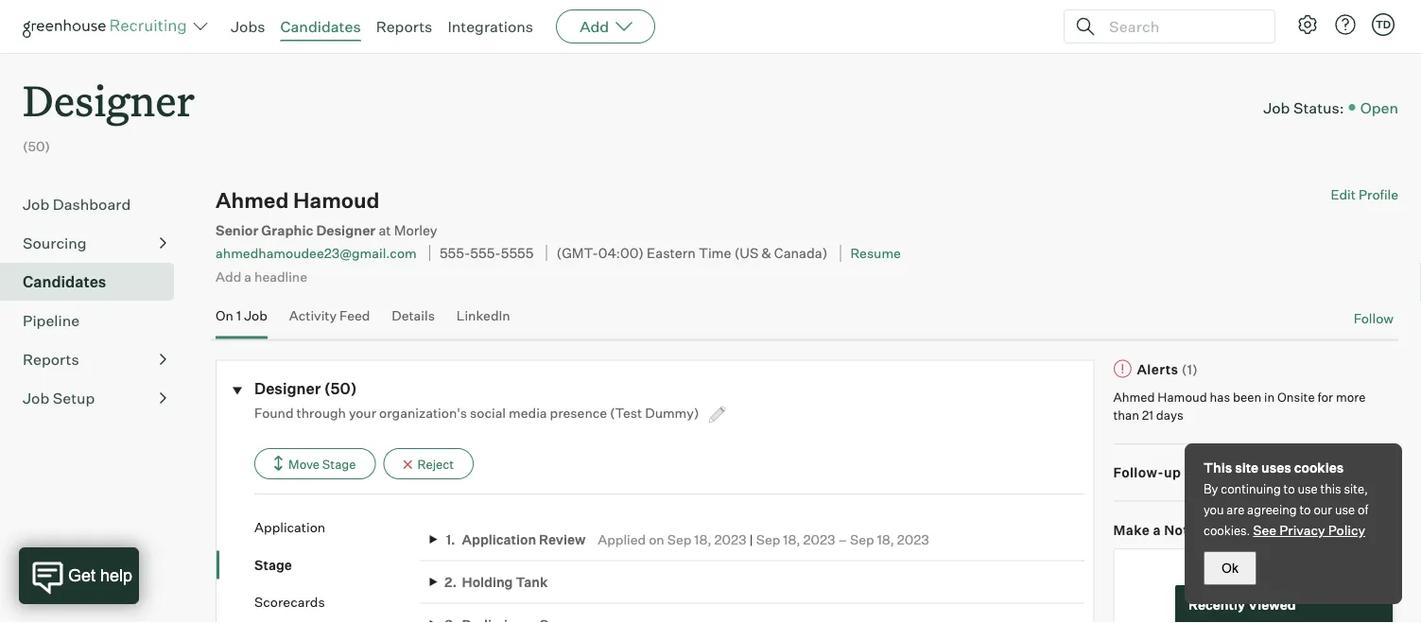 Task type: vqa. For each thing, say whether or not it's contained in the screenshot.
DEPARTMENT
no



Task type: locate. For each thing, give the bounding box(es) containing it.
see
[[1254, 522, 1277, 539]]

&
[[762, 245, 772, 262]]

1 horizontal spatial ahmed
[[1114, 389, 1156, 405]]

job setup
[[23, 389, 95, 408]]

1 horizontal spatial reports
[[376, 17, 433, 36]]

hamoud up days
[[1158, 389, 1208, 405]]

hamoud
[[293, 187, 380, 214], [1158, 389, 1208, 405]]

resume link
[[851, 245, 901, 262]]

activity feed link
[[289, 308, 370, 335]]

designer inside ahmed hamoud senior graphic designer at morley
[[316, 222, 376, 239]]

sep right on
[[668, 531, 692, 548]]

3 sep from the left
[[851, 531, 875, 548]]

1 vertical spatial reports
[[23, 350, 79, 369]]

pipeline link
[[23, 310, 167, 332]]

1 555- from the left
[[440, 245, 470, 262]]

use left this
[[1298, 482, 1319, 497]]

for
[[1318, 389, 1334, 405]]

2023 right –
[[898, 531, 930, 548]]

18, right on
[[695, 531, 712, 548]]

1 horizontal spatial (50)
[[324, 379, 357, 398]]

you
[[1204, 502, 1225, 517]]

1 vertical spatial candidates link
[[23, 271, 167, 293]]

0 vertical spatial a
[[244, 268, 252, 285]]

0 horizontal spatial ahmed
[[216, 187, 289, 214]]

job dashboard
[[23, 195, 131, 214]]

see privacy policy link
[[1254, 522, 1366, 539]]

0 vertical spatial reports link
[[376, 17, 433, 36]]

eastern
[[647, 245, 696, 262]]

1
[[236, 308, 241, 324]]

5555
[[501, 245, 534, 262]]

ahmed up senior
[[216, 187, 289, 214]]

job for job status:
[[1264, 98, 1291, 117]]

hamoud for ahmed hamoud has been in onsite for more than 21 days
[[1158, 389, 1208, 405]]

stage up scorecards
[[255, 557, 292, 573]]

graphic
[[261, 222, 314, 239]]

1 vertical spatial hamoud
[[1158, 389, 1208, 405]]

this
[[1321, 482, 1342, 497]]

0 vertical spatial add
[[580, 17, 609, 36]]

application up 2. holding tank
[[462, 531, 536, 548]]

found
[[255, 405, 294, 421]]

this
[[1204, 460, 1233, 476]]

hamoud inside ahmed hamoud has been in onsite for more than 21 days
[[1158, 389, 1208, 405]]

a for add
[[244, 268, 252, 285]]

2 18, from the left
[[784, 531, 801, 548]]

1 vertical spatial ahmed
[[1114, 389, 1156, 405]]

0 horizontal spatial 18,
[[695, 531, 712, 548]]

hamoud inside ahmed hamoud senior graphic designer at morley
[[293, 187, 380, 214]]

stage right move
[[322, 457, 356, 472]]

0 horizontal spatial candidates
[[23, 273, 106, 292]]

move stage
[[289, 457, 356, 472]]

profile
[[1359, 187, 1399, 203]]

hamoud up ahmedhamoudee23@gmail.com
[[293, 187, 380, 214]]

morley
[[394, 222, 438, 239]]

ahmed up than
[[1114, 389, 1156, 405]]

viewed
[[1249, 596, 1297, 613]]

(50) up through
[[324, 379, 357, 398]]

ahmedhamoudee23@gmail.com
[[216, 245, 417, 262]]

0 horizontal spatial stage
[[255, 557, 292, 573]]

0 horizontal spatial sep
[[668, 531, 692, 548]]

cookies.
[[1204, 523, 1251, 538]]

2023
[[715, 531, 747, 548], [804, 531, 836, 548], [898, 531, 930, 548]]

18, right –
[[878, 531, 895, 548]]

2 horizontal spatial 18,
[[878, 531, 895, 548]]

1 horizontal spatial reports link
[[376, 17, 433, 36]]

job left status:
[[1264, 98, 1291, 117]]

1 horizontal spatial use
[[1336, 502, 1356, 517]]

job left setup
[[23, 389, 49, 408]]

1 horizontal spatial 2023
[[804, 531, 836, 548]]

1. application review applied on  sep 18, 2023 | sep 18, 2023 – sep 18, 2023
[[446, 531, 930, 548]]

1 horizontal spatial add
[[580, 17, 609, 36]]

activity
[[289, 308, 337, 324]]

stage
[[322, 457, 356, 472], [255, 557, 292, 573]]

candidates link up pipeline link
[[23, 271, 167, 293]]

add inside popup button
[[580, 17, 609, 36]]

1 horizontal spatial candidates link
[[281, 17, 361, 36]]

use
[[1298, 482, 1319, 497], [1336, 502, 1356, 517]]

more
[[1337, 389, 1367, 405]]

reports link up job setup link
[[23, 348, 167, 371]]

1 horizontal spatial a
[[1154, 522, 1162, 538]]

our
[[1314, 502, 1333, 517]]

ahmed
[[216, 187, 289, 214], [1114, 389, 1156, 405]]

stage link
[[255, 556, 421, 574]]

site,
[[1345, 482, 1369, 497]]

1 sep from the left
[[668, 531, 692, 548]]

found through your organization's social media presence (test dummy)
[[255, 405, 702, 421]]

1 horizontal spatial 18,
[[784, 531, 801, 548]]

holding
[[462, 574, 513, 591]]

1 horizontal spatial sep
[[757, 531, 781, 548]]

reports link
[[376, 17, 433, 36], [23, 348, 167, 371]]

through
[[297, 405, 346, 421]]

sourcing
[[23, 234, 87, 253]]

follow-up reminder
[[1114, 465, 1251, 481]]

0 vertical spatial ahmed
[[216, 187, 289, 214]]

2 2023 from the left
[[804, 531, 836, 548]]

0 vertical spatial stage
[[322, 457, 356, 472]]

designer (50)
[[255, 379, 357, 398]]

1 vertical spatial (50)
[[324, 379, 357, 398]]

2023 left –
[[804, 531, 836, 548]]

1 vertical spatial stage
[[255, 557, 292, 573]]

pipeline
[[23, 311, 80, 330]]

1 2023 from the left
[[715, 531, 747, 548]]

1 vertical spatial a
[[1154, 522, 1162, 538]]

sep right '|'
[[757, 531, 781, 548]]

candidates link right jobs link
[[281, 17, 361, 36]]

td button
[[1373, 13, 1395, 36]]

of
[[1359, 502, 1369, 517]]

designer up 'found'
[[255, 379, 321, 398]]

job for job dashboard
[[23, 195, 49, 214]]

None text field
[[1114, 549, 1394, 623]]

to down uses
[[1284, 482, 1296, 497]]

0 horizontal spatial use
[[1298, 482, 1319, 497]]

your
[[349, 405, 377, 421]]

recently viewed
[[1189, 596, 1297, 613]]

0 horizontal spatial (50)
[[23, 138, 50, 155]]

1 vertical spatial designer
[[316, 222, 376, 239]]

resume
[[851, 245, 901, 262]]

(gmt-
[[557, 245, 599, 262]]

candidates right jobs link
[[281, 17, 361, 36]]

to left our
[[1300, 502, 1312, 517]]

1 horizontal spatial hamoud
[[1158, 389, 1208, 405]]

candidates down sourcing
[[23, 273, 106, 292]]

a for make
[[1154, 522, 1162, 538]]

0 vertical spatial reports
[[376, 17, 433, 36]]

application up stage link
[[255, 519, 326, 536]]

integrations link
[[448, 17, 534, 36]]

sep
[[668, 531, 692, 548], [757, 531, 781, 548], [851, 531, 875, 548]]

a left headline at the top left of page
[[244, 268, 252, 285]]

stage inside 'move stage' button
[[322, 457, 356, 472]]

uses
[[1262, 460, 1292, 476]]

0 horizontal spatial reports link
[[23, 348, 167, 371]]

21
[[1143, 408, 1154, 423]]

1 vertical spatial reports link
[[23, 348, 167, 371]]

cookies
[[1295, 460, 1344, 476]]

up
[[1165, 465, 1182, 481]]

0 horizontal spatial 2023
[[715, 531, 747, 548]]

stage inside stage link
[[255, 557, 292, 573]]

555- up linkedin
[[470, 245, 501, 262]]

designer up ahmedhamoudee23@gmail.com
[[316, 222, 376, 239]]

2 horizontal spatial 2023
[[898, 531, 930, 548]]

reports left integrations link on the left of page
[[376, 17, 433, 36]]

job up sourcing
[[23, 195, 49, 214]]

0 vertical spatial to
[[1284, 482, 1296, 497]]

0 vertical spatial (50)
[[23, 138, 50, 155]]

recently
[[1189, 596, 1246, 613]]

(50) up job dashboard
[[23, 138, 50, 155]]

linkedin
[[457, 308, 511, 324]]

by
[[1204, 482, 1219, 497]]

2 sep from the left
[[757, 531, 781, 548]]

0 vertical spatial use
[[1298, 482, 1319, 497]]

dashboard
[[53, 195, 131, 214]]

0 horizontal spatial a
[[244, 268, 252, 285]]

2 555- from the left
[[470, 245, 501, 262]]

application link
[[255, 519, 421, 537]]

sep right –
[[851, 531, 875, 548]]

1.
[[446, 531, 456, 548]]

to
[[1284, 482, 1296, 497], [1300, 502, 1312, 517]]

0 vertical spatial designer
[[23, 72, 195, 128]]

open
[[1361, 98, 1399, 117]]

reports down the pipeline
[[23, 350, 79, 369]]

been
[[1234, 389, 1262, 405]]

0 vertical spatial hamoud
[[293, 187, 380, 214]]

0 horizontal spatial to
[[1284, 482, 1296, 497]]

follow
[[1354, 310, 1394, 327]]

presence
[[550, 405, 607, 421]]

ahmed inside ahmed hamoud has been in onsite for more than 21 days
[[1114, 389, 1156, 405]]

2 vertical spatial designer
[[255, 379, 321, 398]]

1 vertical spatial add
[[216, 268, 241, 285]]

time
[[699, 245, 732, 262]]

reports link left integrations link on the left of page
[[376, 17, 433, 36]]

jobs
[[231, 17, 265, 36]]

site
[[1236, 460, 1259, 476]]

candidates
[[281, 17, 361, 36], [23, 273, 106, 292]]

a left note
[[1154, 522, 1162, 538]]

senior
[[216, 222, 259, 239]]

0 horizontal spatial hamoud
[[293, 187, 380, 214]]

reminder
[[1185, 465, 1251, 481]]

(50)
[[23, 138, 50, 155], [324, 379, 357, 398]]

0 horizontal spatial candidates link
[[23, 271, 167, 293]]

0 vertical spatial candidates
[[281, 17, 361, 36]]

1 horizontal spatial stage
[[322, 457, 356, 472]]

reports
[[376, 17, 433, 36], [23, 350, 79, 369]]

designer down greenhouse recruiting image
[[23, 72, 195, 128]]

move stage button
[[255, 449, 376, 480]]

18, right '|'
[[784, 531, 801, 548]]

2023 left '|'
[[715, 531, 747, 548]]

scorecards
[[255, 594, 325, 611]]

designer for designer (50)
[[255, 379, 321, 398]]

0 horizontal spatial add
[[216, 268, 241, 285]]

555- left 5555
[[440, 245, 470, 262]]

2 horizontal spatial sep
[[851, 531, 875, 548]]

ahmed inside ahmed hamoud senior graphic designer at morley
[[216, 187, 289, 214]]

1 horizontal spatial to
[[1300, 502, 1312, 517]]

use left of
[[1336, 502, 1356, 517]]



Task type: describe. For each thing, give the bounding box(es) containing it.
make
[[1114, 522, 1151, 538]]

this site uses cookies
[[1204, 460, 1344, 476]]

job right 1 at the left of the page
[[244, 308, 268, 324]]

(1)
[[1182, 361, 1199, 378]]

than
[[1114, 408, 1140, 423]]

integrations
[[448, 17, 534, 36]]

details
[[392, 308, 435, 324]]

by continuing to use this site, you are agreeing to our use of cookies.
[[1204, 482, 1369, 538]]

organization's
[[379, 405, 467, 421]]

1 horizontal spatial application
[[462, 531, 536, 548]]

are
[[1227, 502, 1245, 517]]

04:00)
[[599, 245, 644, 262]]

job status:
[[1264, 98, 1345, 117]]

has
[[1210, 389, 1231, 405]]

1 18, from the left
[[695, 531, 712, 548]]

at
[[379, 222, 391, 239]]

ahmed for ahmed hamoud senior graphic designer at morley
[[216, 187, 289, 214]]

continuing
[[1222, 482, 1282, 497]]

add a headline
[[216, 268, 307, 285]]

add for add a headline
[[216, 268, 241, 285]]

@mentions
[[1334, 523, 1394, 537]]

jobs link
[[231, 17, 265, 36]]

tank
[[516, 574, 548, 591]]

scorecards link
[[255, 593, 421, 612]]

configure image
[[1297, 13, 1320, 36]]

|
[[750, 531, 754, 548]]

on 1 job
[[216, 308, 268, 324]]

edit
[[1331, 187, 1356, 203]]

0 horizontal spatial reports
[[23, 350, 79, 369]]

job setup link
[[23, 387, 167, 410]]

reject
[[418, 457, 454, 472]]

555-555-5555
[[440, 245, 534, 262]]

ahmed hamoud has been in onsite for more than 21 days
[[1114, 389, 1367, 423]]

move
[[289, 457, 320, 472]]

days
[[1157, 408, 1184, 423]]

feed
[[340, 308, 370, 324]]

job dashboard link
[[23, 193, 167, 216]]

onsite
[[1278, 389, 1316, 405]]

setup
[[53, 389, 95, 408]]

add for add
[[580, 17, 609, 36]]

applied
[[598, 531, 646, 548]]

1 vertical spatial to
[[1300, 502, 1312, 517]]

alerts (1)
[[1138, 361, 1199, 378]]

policy
[[1329, 522, 1366, 539]]

follow link
[[1354, 309, 1394, 328]]

headline
[[255, 268, 307, 285]]

@mentions link
[[1334, 521, 1394, 539]]

designer for designer
[[23, 72, 195, 128]]

td button
[[1369, 9, 1399, 40]]

ahmed for ahmed hamoud has been in onsite for more than 21 days
[[1114, 389, 1156, 405]]

on
[[649, 531, 665, 548]]

Search text field
[[1105, 13, 1258, 40]]

hamoud for ahmed hamoud senior graphic designer at morley
[[293, 187, 380, 214]]

reject button
[[384, 449, 474, 480]]

see privacy policy
[[1254, 522, 1366, 539]]

activity feed
[[289, 308, 370, 324]]

media
[[509, 405, 547, 421]]

on 1 job link
[[216, 308, 268, 335]]

alerts
[[1138, 361, 1179, 378]]

1 vertical spatial candidates
[[23, 273, 106, 292]]

note
[[1165, 522, 1197, 538]]

1 vertical spatial use
[[1336, 502, 1356, 517]]

ahmedhamoudee23@gmail.com link
[[216, 245, 417, 262]]

dummy)
[[645, 405, 699, 421]]

ok
[[1222, 561, 1239, 576]]

job for job setup
[[23, 389, 49, 408]]

follow-
[[1114, 465, 1165, 481]]

status:
[[1294, 98, 1345, 117]]

greenhouse recruiting image
[[23, 15, 193, 38]]

(test
[[610, 405, 643, 421]]

0 horizontal spatial application
[[255, 519, 326, 536]]

social
[[470, 405, 506, 421]]

ok button
[[1204, 552, 1257, 586]]

0 vertical spatial candidates link
[[281, 17, 361, 36]]

(us
[[735, 245, 759, 262]]

3 2023 from the left
[[898, 531, 930, 548]]

edit profile link
[[1331, 187, 1399, 203]]

2. holding tank
[[445, 574, 548, 591]]

agreeing
[[1248, 502, 1298, 517]]

make a note
[[1114, 522, 1197, 538]]

privacy
[[1280, 522, 1326, 539]]

1 horizontal spatial candidates
[[281, 17, 361, 36]]

3 18, from the left
[[878, 531, 895, 548]]

edit profile
[[1331, 187, 1399, 203]]

linkedin link
[[457, 308, 511, 335]]

2.
[[445, 574, 457, 591]]



